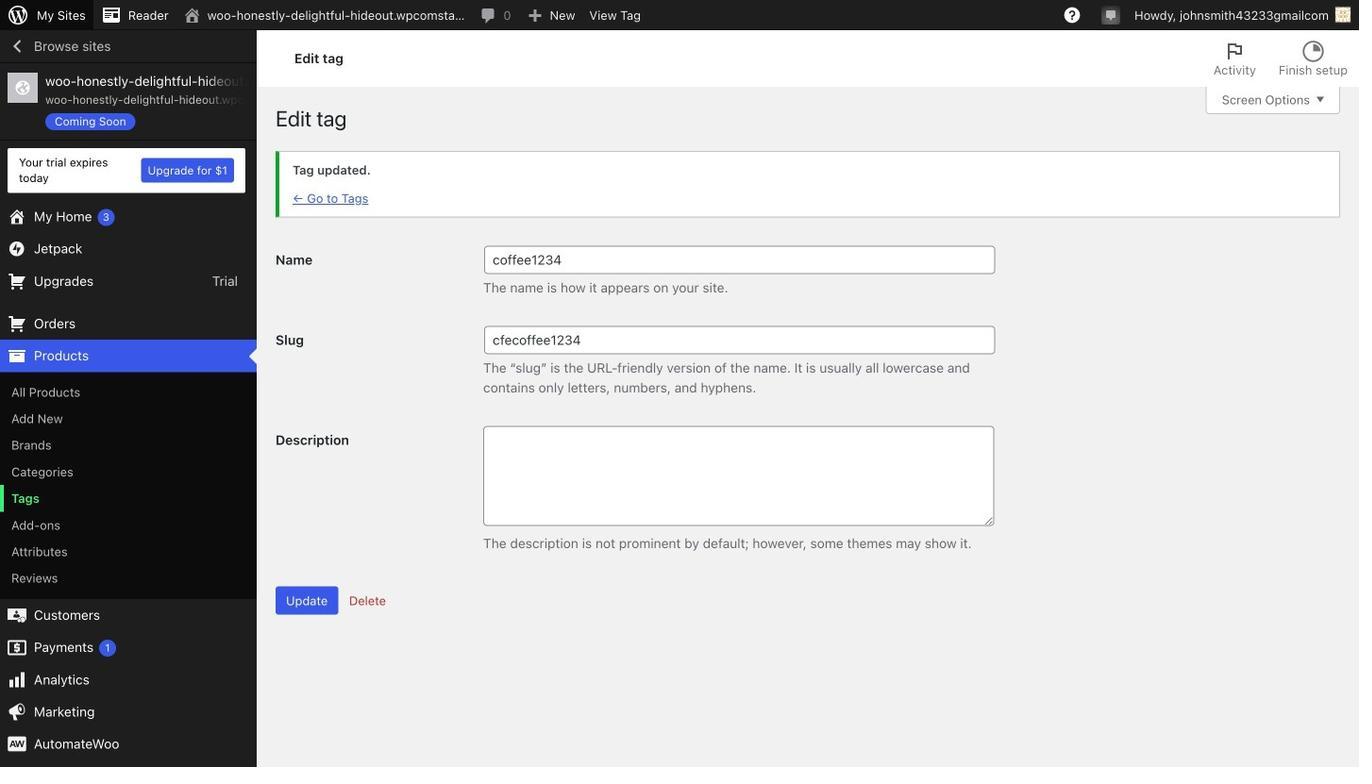 Task type: vqa. For each thing, say whether or not it's contained in the screenshot.
text box
yes



Task type: describe. For each thing, give the bounding box(es) containing it.
notification image
[[1103, 7, 1118, 22]]



Task type: locate. For each thing, give the bounding box(es) containing it.
toolbar navigation
[[0, 0, 1359, 34]]

tab list
[[1202, 30, 1359, 87]]

None submit
[[276, 587, 338, 615]]

None text field
[[484, 246, 995, 274], [484, 326, 995, 354], [483, 426, 994, 526], [484, 246, 995, 274], [484, 326, 995, 354], [483, 426, 994, 526]]

main menu navigation
[[0, 30, 257, 767]]



